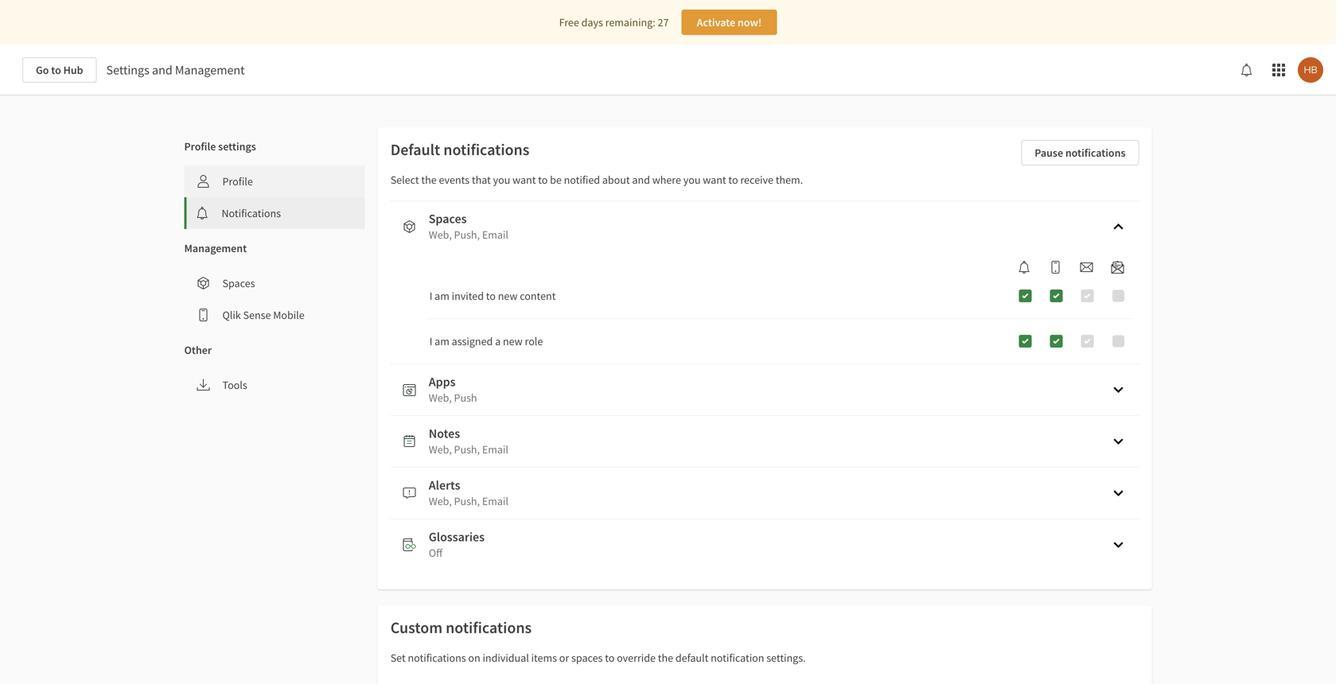 Task type: describe. For each thing, give the bounding box(es) containing it.
notes web, push, email
[[429, 426, 509, 457]]

qlik sense mobile link
[[184, 299, 365, 331]]

a
[[495, 334, 501, 349]]

27
[[658, 15, 669, 29]]

glossaries
[[429, 529, 485, 545]]

notifications bundled in a daily email digest image
[[1112, 261, 1125, 274]]

profile link
[[184, 166, 365, 197]]

spaces
[[572, 651, 603, 666]]

them.
[[776, 173, 803, 187]]

select the events that you want to be notified about and where you want to receive them.
[[391, 173, 803, 187]]

notifications for custom
[[446, 618, 532, 638]]

spaces for spaces
[[223, 276, 255, 291]]

howard brown image
[[1299, 57, 1324, 83]]

activate now!
[[697, 15, 762, 29]]

i am assigned a new role
[[430, 334, 543, 349]]

push, for spaces
[[454, 228, 480, 242]]

spaces link
[[184, 268, 365, 299]]

email for alerts
[[482, 494, 509, 509]]

invited
[[452, 289, 484, 303]]

activate
[[697, 15, 736, 29]]

override
[[617, 651, 656, 666]]

notifications for set
[[408, 651, 466, 666]]

0 vertical spatial and
[[152, 62, 173, 78]]

where
[[653, 173, 682, 187]]

apps
[[429, 374, 456, 390]]

set notifications on individual items or spaces to override the default notification settings.
[[391, 651, 806, 666]]

notifications
[[222, 206, 281, 221]]

glossaries off
[[429, 529, 485, 561]]

notification
[[711, 651, 765, 666]]

pause notifications
[[1035, 146, 1126, 160]]

spaces for spaces web, push, email
[[429, 211, 467, 227]]

now!
[[738, 15, 762, 29]]

set
[[391, 651, 406, 666]]

content
[[520, 289, 556, 303]]

notifications for default
[[444, 140, 530, 160]]

new for content
[[498, 289, 518, 303]]

hub
[[63, 63, 83, 77]]

to left 'be'
[[538, 173, 548, 187]]

qlik sense mobile
[[223, 308, 305, 322]]

notifications bundled in a daily email digest element
[[1106, 261, 1131, 274]]

email for notes
[[482, 443, 509, 457]]

notifications for pause
[[1066, 146, 1126, 160]]

notified
[[564, 173, 600, 187]]

to right go
[[51, 63, 61, 77]]

spaces web, push, email
[[429, 211, 509, 242]]

on
[[469, 651, 481, 666]]

notifications when using qlik sense in a browser element
[[1012, 261, 1038, 274]]

go
[[36, 63, 49, 77]]

web, for alerts
[[429, 494, 452, 509]]

email for spaces
[[482, 228, 509, 242]]

1 you from the left
[[493, 173, 511, 187]]

notifications sent to your email element
[[1074, 261, 1100, 274]]

web, for spaces
[[429, 228, 452, 242]]

default
[[391, 140, 441, 160]]

default
[[676, 651, 709, 666]]

0 vertical spatial management
[[175, 62, 245, 78]]

web, for notes
[[429, 443, 452, 457]]

go to hub
[[36, 63, 83, 77]]

qlik
[[223, 308, 241, 322]]

to right spaces
[[605, 651, 615, 666]]

new for role
[[503, 334, 523, 349]]



Task type: locate. For each thing, give the bounding box(es) containing it.
spaces inside spaces link
[[223, 276, 255, 291]]

1 vertical spatial email
[[482, 443, 509, 457]]

profile for profile
[[223, 174, 253, 189]]

new right a
[[503, 334, 523, 349]]

spaces up qlik
[[223, 276, 255, 291]]

role
[[525, 334, 543, 349]]

remaining:
[[606, 15, 656, 29]]

profile settings
[[184, 139, 256, 154]]

i left invited
[[430, 289, 433, 303]]

the left default
[[658, 651, 674, 666]]

want
[[513, 173, 536, 187], [703, 173, 727, 187]]

web, down apps on the bottom left of page
[[429, 391, 452, 405]]

off
[[429, 546, 443, 561]]

push, down notes
[[454, 443, 480, 457]]

be
[[550, 173, 562, 187]]

notifications sent to your email image
[[1081, 261, 1094, 274]]

1 vertical spatial profile
[[223, 174, 253, 189]]

2 you from the left
[[684, 173, 701, 187]]

new left content
[[498, 289, 518, 303]]

select
[[391, 173, 419, 187]]

0 horizontal spatial the
[[422, 173, 437, 187]]

2 am from the top
[[435, 334, 450, 349]]

1 horizontal spatial want
[[703, 173, 727, 187]]

profile
[[184, 139, 216, 154], [223, 174, 253, 189]]

notifications link
[[187, 197, 365, 229]]

web, inside "notes web, push, email"
[[429, 443, 452, 457]]

pause notifications button
[[1022, 140, 1140, 166]]

push, for alerts
[[454, 494, 480, 509]]

push, inside alerts web, push, email
[[454, 494, 480, 509]]

1 horizontal spatial and
[[633, 173, 650, 187]]

email
[[482, 228, 509, 242], [482, 443, 509, 457], [482, 494, 509, 509]]

activate now! link
[[682, 10, 777, 35]]

1 am from the top
[[435, 289, 450, 303]]

you right where
[[684, 173, 701, 187]]

spaces
[[429, 211, 467, 227], [223, 276, 255, 291]]

0 vertical spatial email
[[482, 228, 509, 242]]

push, down events
[[454, 228, 480, 242]]

web, for apps
[[429, 391, 452, 405]]

free days remaining: 27
[[559, 15, 669, 29]]

profile for profile settings
[[184, 139, 216, 154]]

1 horizontal spatial profile
[[223, 174, 253, 189]]

0 vertical spatial profile
[[184, 139, 216, 154]]

to
[[51, 63, 61, 77], [538, 173, 548, 187], [729, 173, 739, 187], [486, 289, 496, 303], [605, 651, 615, 666]]

push notifications in qlik sense mobile element
[[1043, 261, 1069, 274]]

web, inside the apps web, push
[[429, 391, 452, 405]]

custom
[[391, 618, 443, 638]]

i left assigned on the left
[[430, 334, 433, 349]]

web, down notes
[[429, 443, 452, 457]]

2 i from the top
[[430, 334, 433, 349]]

0 horizontal spatial profile
[[184, 139, 216, 154]]

push, inside "notes web, push, email"
[[454, 443, 480, 457]]

am for invited
[[435, 289, 450, 303]]

1 push, from the top
[[454, 228, 480, 242]]

to right invited
[[486, 289, 496, 303]]

i am invited to new content
[[430, 289, 556, 303]]

sense
[[243, 308, 271, 322]]

3 email from the top
[[482, 494, 509, 509]]

individual
[[483, 651, 529, 666]]

default notifications
[[391, 140, 530, 160]]

custom notifications
[[391, 618, 532, 638]]

to left receive
[[729, 173, 739, 187]]

1 vertical spatial the
[[658, 651, 674, 666]]

notifications right pause at the top right of the page
[[1066, 146, 1126, 160]]

1 vertical spatial and
[[633, 173, 650, 187]]

spaces inside spaces web, push, email
[[429, 211, 467, 227]]

free
[[559, 15, 579, 29]]

want left 'be'
[[513, 173, 536, 187]]

2 web, from the top
[[429, 391, 452, 405]]

1 horizontal spatial the
[[658, 651, 674, 666]]

pause
[[1035, 146, 1064, 160]]

2 want from the left
[[703, 173, 727, 187]]

the right select
[[422, 173, 437, 187]]

push, down 'alerts'
[[454, 494, 480, 509]]

am
[[435, 289, 450, 303], [435, 334, 450, 349]]

web,
[[429, 228, 452, 242], [429, 391, 452, 405], [429, 443, 452, 457], [429, 494, 452, 509]]

web, inside alerts web, push, email
[[429, 494, 452, 509]]

email down "that"
[[482, 228, 509, 242]]

1 vertical spatial am
[[435, 334, 450, 349]]

1 horizontal spatial spaces
[[429, 211, 467, 227]]

notifications
[[444, 140, 530, 160], [1066, 146, 1126, 160], [446, 618, 532, 638], [408, 651, 466, 666]]

1 want from the left
[[513, 173, 536, 187]]

and right settings at top
[[152, 62, 173, 78]]

email inside spaces web, push, email
[[482, 228, 509, 242]]

0 vertical spatial spaces
[[429, 211, 467, 227]]

0 horizontal spatial and
[[152, 62, 173, 78]]

0 vertical spatial push,
[[454, 228, 480, 242]]

notes
[[429, 426, 460, 442]]

web, down 'alerts'
[[429, 494, 452, 509]]

other
[[184, 343, 212, 357]]

tools
[[223, 378, 247, 393]]

1 vertical spatial spaces
[[223, 276, 255, 291]]

1 vertical spatial new
[[503, 334, 523, 349]]

alerts web, push, email
[[429, 478, 509, 509]]

push notifications in qlik sense mobile image
[[1050, 261, 1063, 274]]

web, inside spaces web, push, email
[[429, 228, 452, 242]]

management
[[175, 62, 245, 78], [184, 241, 247, 256]]

receive
[[741, 173, 774, 187]]

email up alerts web, push, email
[[482, 443, 509, 457]]

1 vertical spatial i
[[430, 334, 433, 349]]

notifications up "that"
[[444, 140, 530, 160]]

events
[[439, 173, 470, 187]]

2 vertical spatial push,
[[454, 494, 480, 509]]

profile left settings
[[184, 139, 216, 154]]

tools link
[[184, 369, 365, 401]]

0 horizontal spatial you
[[493, 173, 511, 187]]

want left receive
[[703, 173, 727, 187]]

alerts
[[429, 478, 461, 494]]

i
[[430, 289, 433, 303], [430, 334, 433, 349]]

1 vertical spatial management
[[184, 241, 247, 256]]

4 web, from the top
[[429, 494, 452, 509]]

1 web, from the top
[[429, 228, 452, 242]]

about
[[603, 173, 630, 187]]

notifications when using qlik sense in a browser image
[[1019, 261, 1031, 274]]

you
[[493, 173, 511, 187], [684, 173, 701, 187]]

spaces down events
[[429, 211, 467, 227]]

new
[[498, 289, 518, 303], [503, 334, 523, 349]]

1 vertical spatial push,
[[454, 443, 480, 457]]

0 vertical spatial new
[[498, 289, 518, 303]]

profile up notifications
[[223, 174, 253, 189]]

email up glossaries
[[482, 494, 509, 509]]

mobile
[[273, 308, 305, 322]]

and
[[152, 62, 173, 78], [633, 173, 650, 187]]

push, for notes
[[454, 443, 480, 457]]

settings
[[106, 62, 150, 78]]

i for i am invited to new content
[[430, 289, 433, 303]]

notifications inside button
[[1066, 146, 1126, 160]]

and right about
[[633, 173, 650, 187]]

that
[[472, 173, 491, 187]]

push
[[454, 391, 477, 405]]

push, inside spaces web, push, email
[[454, 228, 480, 242]]

management down notifications
[[184, 241, 247, 256]]

web, down events
[[429, 228, 452, 242]]

i for i am assigned a new role
[[430, 334, 433, 349]]

the
[[422, 173, 437, 187], [658, 651, 674, 666]]

0 vertical spatial i
[[430, 289, 433, 303]]

2 push, from the top
[[454, 443, 480, 457]]

3 web, from the top
[[429, 443, 452, 457]]

management up profile settings
[[175, 62, 245, 78]]

settings.
[[767, 651, 806, 666]]

notifications up on
[[446, 618, 532, 638]]

notifications down custom at the bottom of the page
[[408, 651, 466, 666]]

am left assigned on the left
[[435, 334, 450, 349]]

apps web, push
[[429, 374, 477, 405]]

go to hub link
[[22, 57, 97, 83]]

0 vertical spatial am
[[435, 289, 450, 303]]

2 email from the top
[[482, 443, 509, 457]]

1 horizontal spatial you
[[684, 173, 701, 187]]

settings
[[218, 139, 256, 154]]

items
[[532, 651, 557, 666]]

1 email from the top
[[482, 228, 509, 242]]

3 push, from the top
[[454, 494, 480, 509]]

settings and management
[[106, 62, 245, 78]]

am for assigned
[[435, 334, 450, 349]]

1 i from the top
[[430, 289, 433, 303]]

0 horizontal spatial want
[[513, 173, 536, 187]]

am left invited
[[435, 289, 450, 303]]

email inside "notes web, push, email"
[[482, 443, 509, 457]]

assigned
[[452, 334, 493, 349]]

days
[[582, 15, 603, 29]]

push,
[[454, 228, 480, 242], [454, 443, 480, 457], [454, 494, 480, 509]]

you right "that"
[[493, 173, 511, 187]]

0 vertical spatial the
[[422, 173, 437, 187]]

2 vertical spatial email
[[482, 494, 509, 509]]

0 horizontal spatial spaces
[[223, 276, 255, 291]]

or
[[560, 651, 569, 666]]

email inside alerts web, push, email
[[482, 494, 509, 509]]



Task type: vqa. For each thing, say whether or not it's contained in the screenshot.
getting started
no



